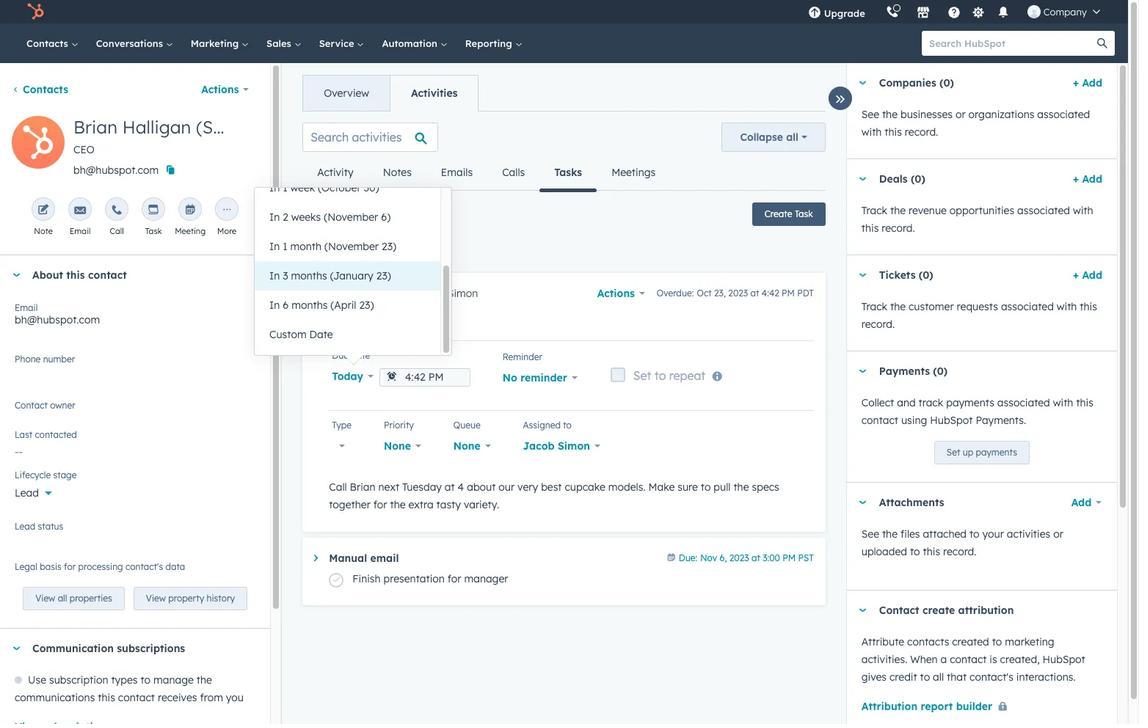 Task type: locate. For each thing, give the bounding box(es) containing it.
0 vertical spatial 1
[[283, 181, 288, 195]]

5 in from the top
[[269, 299, 280, 312]]

navigation containing overview
[[303, 75, 479, 112]]

(0) for companies (0)
[[940, 76, 955, 90]]

attribute
[[862, 636, 905, 649]]

reporting link
[[457, 23, 531, 63]]

2 track from the top
[[862, 300, 888, 314]]

associated for payments
[[998, 397, 1051, 410]]

2 horizontal spatial task
[[795, 209, 813, 220]]

none button down queue
[[454, 436, 491, 457]]

queue
[[454, 420, 481, 431]]

contact up attribute
[[879, 604, 920, 618]]

see down companies
[[862, 108, 880, 121]]

about
[[32, 269, 63, 282]]

caret image left companies
[[859, 81, 868, 85]]

in inside the 'in 1 week (october 30)' button
[[269, 181, 280, 195]]

record. down businesses
[[905, 126, 939, 139]]

2 in from the top
[[269, 211, 280, 224]]

caret image inside 'attachments' 'dropdown button'
[[859, 501, 868, 505]]

call inside call brian next tuesday at 4 about our very best cupcake models. make sure to pull the specs together for the extra tasty variety.
[[329, 481, 347, 494]]

up down collect and track payments associated with this contact using hubspot payments.
[[963, 447, 974, 458]]

1 vertical spatial caret image
[[314, 555, 318, 562]]

1 vertical spatial months
[[292, 299, 328, 312]]

23) up assigned
[[376, 269, 391, 283]]

2 none from the left
[[454, 440, 481, 453]]

presentation
[[384, 573, 445, 586]]

task for task
[[145, 226, 162, 236]]

0 horizontal spatial none
[[384, 440, 411, 453]]

at left 3:00
[[752, 553, 761, 564]]

caret image inside manual email element
[[314, 555, 318, 562]]

1 vertical spatial bh@hubspot.com
[[15, 314, 100, 327]]

using
[[902, 414, 928, 427]]

0 horizontal spatial hubspot
[[930, 414, 973, 427]]

1 see from the top
[[862, 108, 880, 121]]

to left your
[[970, 528, 980, 541]]

1 horizontal spatial all
[[787, 131, 799, 144]]

1 horizontal spatial caret image
[[859, 370, 868, 373]]

contacts down 'hubspot' link
[[26, 37, 71, 49]]

1 + add button from the top
[[1073, 74, 1103, 92]]

1 horizontal spatial email
[[70, 226, 91, 236]]

priority
[[384, 420, 414, 431]]

email for email bh@hubspot.com
[[15, 303, 38, 314]]

at left 4:42
[[751, 288, 760, 299]]

1 vertical spatial actions
[[597, 287, 635, 300]]

you
[[226, 692, 244, 705]]

create
[[765, 209, 793, 220]]

help button
[[942, 0, 967, 23]]

track inside track the customer requests associated with this record.
[[862, 300, 888, 314]]

3 in from the top
[[269, 240, 280, 253]]

months right the 3
[[291, 269, 327, 283]]

Last contacted text field
[[15, 438, 256, 462]]

view for view property history
[[146, 593, 166, 604]]

this inside track the customer requests associated with this record.
[[1080, 300, 1098, 314]]

in 1 week (october 30) button
[[255, 173, 440, 203]]

see inside see the businesses or organizations associated with this record.
[[862, 108, 880, 121]]

contacts link up edit popup button
[[12, 83, 68, 96]]

specs
[[752, 481, 780, 494]]

pm inside manual email element
[[783, 553, 796, 564]]

in inside in 2 weeks (november 6) button
[[269, 211, 280, 224]]

feed containing upcoming
[[291, 111, 838, 623]]

all left properties
[[58, 593, 67, 604]]

all for collapse
[[787, 131, 799, 144]]

1 vertical spatial set
[[947, 447, 961, 458]]

23) for in 6 months (april 23)
[[359, 299, 374, 312]]

at left 4 at the bottom of page
[[445, 481, 455, 494]]

caret image
[[859, 370, 868, 373], [314, 555, 318, 562]]

menu item
[[876, 0, 879, 23]]

set inside 'task options' element
[[633, 368, 652, 383]]

email
[[370, 552, 399, 565]]

all right collapse
[[787, 131, 799, 144]]

see for see the files attached to your activities or uploaded to this record.
[[862, 528, 880, 541]]

in left week
[[269, 181, 280, 195]]

to left repeat
[[655, 368, 666, 383]]

0 vertical spatial pm
[[782, 288, 795, 299]]

1 none button from the left
[[384, 436, 421, 457]]

next
[[379, 481, 400, 494]]

pm left pdt
[[782, 288, 795, 299]]

0 vertical spatial track
[[862, 204, 888, 217]]

caret image left communication
[[12, 647, 21, 651]]

activities.
[[862, 654, 908, 667]]

overdue: oct 23, 2023 at 4:42 pm pdt
[[657, 288, 814, 299]]

1 vertical spatial hubspot
[[1043, 654, 1086, 667]]

jacob simon
[[523, 440, 590, 453]]

actions up (sample at the top left
[[201, 83, 239, 96]]

the down tickets
[[891, 300, 906, 314]]

add for track the customer requests associated with this record.
[[1083, 269, 1103, 282]]

1 horizontal spatial no
[[503, 371, 518, 385]]

lead inside popup button
[[15, 487, 39, 500]]

1 horizontal spatial none button
[[454, 436, 491, 457]]

0 horizontal spatial set
[[633, 368, 652, 383]]

task down in 3 months (january 23)
[[329, 287, 353, 300]]

1 view from the left
[[35, 593, 55, 604]]

1 vertical spatial all
[[58, 593, 67, 604]]

caret image for tickets (0)
[[859, 274, 868, 277]]

all inside popup button
[[787, 131, 799, 144]]

0 vertical spatial all
[[787, 131, 799, 144]]

1 left month
[[283, 240, 288, 253]]

(november up (january
[[325, 240, 379, 253]]

none down queue
[[454, 440, 481, 453]]

1 in from the top
[[269, 181, 280, 195]]

lead status
[[15, 521, 63, 532]]

+ for track the customer requests associated with this record.
[[1073, 269, 1079, 282]]

actions button up (sample at the top left
[[192, 75, 259, 104]]

0 vertical spatial actions
[[201, 83, 239, 96]]

1 vertical spatial or
[[1054, 528, 1064, 541]]

lead down lifecycle
[[15, 487, 39, 500]]

activities button
[[390, 76, 478, 111]]

0 vertical spatial up
[[386, 314, 399, 327]]

best
[[541, 481, 562, 494]]

0 vertical spatial months
[[291, 269, 327, 283]]

0 horizontal spatial up
[[386, 314, 399, 327]]

contact's down is
[[970, 671, 1014, 684]]

caret image up attribute
[[859, 609, 868, 613]]

1 vertical spatial + add button
[[1073, 170, 1103, 188]]

contact down collect
[[862, 414, 899, 427]]

1 horizontal spatial none
[[454, 440, 481, 453]]

task right create
[[795, 209, 813, 220]]

in left month
[[269, 240, 280, 253]]

1 vertical spatial (november
[[325, 240, 379, 253]]

1 vertical spatial 2023
[[730, 553, 749, 564]]

associated right organizations
[[1038, 108, 1091, 121]]

in left the 3
[[269, 269, 280, 283]]

0 horizontal spatial jacob
[[415, 287, 445, 300]]

marketing link
[[182, 23, 258, 63]]

1 horizontal spatial task
[[329, 287, 353, 300]]

none button down priority
[[384, 436, 421, 457]]

brian inside the brian halligan (sample contact) ceo
[[73, 116, 117, 138]]

with inside track the customer requests associated with this record.
[[1057, 300, 1078, 314]]

email inside "email bh@hubspot.com"
[[15, 303, 38, 314]]

caret image inside companies (0) dropdown button
[[859, 81, 868, 85]]

contact
[[15, 400, 48, 411], [879, 604, 920, 618]]

4 in from the top
[[269, 269, 280, 283]]

+
[[1073, 76, 1079, 90], [1073, 173, 1079, 186], [1073, 269, 1079, 282]]

no down reminder
[[503, 371, 518, 385]]

1 horizontal spatial call
[[329, 481, 347, 494]]

contact inside dropdown button
[[879, 604, 920, 618]]

navigation
[[303, 75, 479, 112], [303, 155, 670, 192]]

2023 inside manual email element
[[730, 553, 749, 564]]

in left 6
[[269, 299, 280, 312]]

contact down types
[[118, 692, 155, 705]]

1 vertical spatial no
[[15, 406, 29, 419]]

(0) right tickets
[[919, 269, 934, 282]]

with inside see the businesses or organizations associated with this record.
[[862, 126, 882, 139]]

with inside track the revenue opportunities associated with this record.
[[1073, 204, 1094, 217]]

marketing
[[1005, 636, 1055, 649]]

menu containing company
[[798, 0, 1111, 23]]

1 vertical spatial task
[[145, 226, 162, 236]]

2 vertical spatial +
[[1073, 269, 1079, 282]]

tickets (0)
[[879, 269, 934, 282]]

lead left the status on the left bottom of page
[[15, 521, 35, 532]]

bh@hubspot.com down ceo
[[73, 164, 159, 177]]

in inside in 3 months (january 23) button
[[269, 269, 280, 283]]

for down next
[[374, 498, 387, 512]]

attachments button
[[847, 483, 1056, 523]]

2 + from the top
[[1073, 173, 1079, 186]]

manual email element
[[303, 538, 826, 606]]

0 vertical spatial no
[[503, 371, 518, 385]]

(0) right deals
[[911, 173, 926, 186]]

0 vertical spatial at
[[751, 288, 760, 299]]

in for in 1 month (november 23)
[[269, 240, 280, 253]]

for
[[374, 498, 387, 512], [64, 562, 76, 573], [448, 573, 462, 586]]

record. inside track the customer requests associated with this record.
[[862, 318, 895, 331]]

none for queue
[[454, 440, 481, 453]]

0 vertical spatial caret image
[[859, 370, 868, 373]]

2 view from the left
[[146, 593, 166, 604]]

communications
[[15, 692, 95, 705]]

due date
[[332, 350, 370, 361]]

jacob
[[415, 287, 445, 300], [523, 440, 555, 453]]

0 vertical spatial lead
[[15, 487, 39, 500]]

last contacted
[[15, 430, 77, 441]]

up
[[386, 314, 399, 327], [963, 447, 974, 458]]

1 vertical spatial simon
[[558, 440, 590, 453]]

phone number
[[15, 354, 75, 365]]

calls
[[502, 166, 525, 179]]

1 vertical spatial 1
[[283, 240, 288, 253]]

track the revenue opportunities associated with this record.
[[862, 204, 1094, 235]]

the inside track the revenue opportunities associated with this record.
[[891, 204, 906, 217]]

email image
[[74, 205, 86, 217]]

0 horizontal spatial view
[[35, 593, 55, 604]]

(0) up businesses
[[940, 76, 955, 90]]

0 vertical spatial actions button
[[192, 75, 259, 104]]

contacts
[[908, 636, 950, 649]]

all left the that
[[933, 671, 944, 684]]

track the customer requests associated with this record.
[[862, 300, 1098, 331]]

this inside use subscription types to manage the communications this contact receives from you
[[98, 692, 115, 705]]

2023 for 6,
[[730, 553, 749, 564]]

meeting image
[[184, 205, 196, 217]]

1 horizontal spatial contact
[[879, 604, 920, 618]]

2 vertical spatial + add button
[[1073, 267, 1103, 284]]

record.
[[905, 126, 939, 139], [882, 222, 915, 235], [862, 318, 895, 331], [944, 546, 977, 559]]

record. down tickets
[[862, 318, 895, 331]]

simon up follow up with brian
[[448, 287, 478, 300]]

properties
[[70, 593, 112, 604]]

0 vertical spatial contact
[[15, 400, 48, 411]]

at for 3:00
[[752, 553, 761, 564]]

0 vertical spatial (november
[[324, 211, 378, 224]]

caret image inside deals (0) dropdown button
[[859, 177, 868, 181]]

communication
[[32, 643, 114, 656]]

actions up the follow up with brian "button"
[[597, 287, 635, 300]]

caret image left manual on the bottom
[[314, 555, 318, 562]]

no up 'last'
[[15, 406, 29, 419]]

1 vertical spatial email
[[15, 303, 38, 314]]

+ add for track the revenue opportunities associated with this record.
[[1073, 173, 1103, 186]]

activities
[[411, 87, 458, 100]]

task image
[[148, 205, 159, 217]]

your
[[983, 528, 1004, 541]]

months for 6
[[292, 299, 328, 312]]

or inside see the files attached to your activities or uploaded to this record.
[[1054, 528, 1064, 541]]

2 1 from the top
[[283, 240, 288, 253]]

1 vertical spatial contact
[[879, 604, 920, 618]]

the up from
[[197, 674, 212, 687]]

+ add for see the businesses or organizations associated with this record.
[[1073, 76, 1103, 90]]

(november inside in 1 month (november 23) button
[[325, 240, 379, 253]]

jacob down assigned
[[523, 440, 555, 453]]

bh@hubspot.com up number on the left
[[15, 314, 100, 327]]

list box
[[255, 173, 451, 355]]

record. down attached
[[944, 546, 977, 559]]

no
[[503, 371, 518, 385], [15, 406, 29, 419]]

none button for priority
[[384, 436, 421, 457]]

1
[[283, 181, 288, 195], [283, 240, 288, 253]]

2 see from the top
[[862, 528, 880, 541]]

contact for contact create attribution
[[879, 604, 920, 618]]

to inside use subscription types to manage the communications this contact receives from you
[[141, 674, 151, 687]]

to up jacob simon popup button
[[563, 420, 572, 431]]

attribution
[[862, 700, 918, 714]]

none down priority
[[384, 440, 411, 453]]

(november for 6)
[[324, 211, 378, 224]]

1 vertical spatial at
[[445, 481, 455, 494]]

at inside call brian next tuesday at 4 about our very best cupcake models. make sure to pull the specs together for the extra tasty variety.
[[445, 481, 455, 494]]

+ for track the revenue opportunities associated with this record.
[[1073, 173, 1079, 186]]

+ add button for track the customer requests associated with this record.
[[1073, 267, 1103, 284]]

contact up 'last'
[[15, 400, 48, 411]]

(november down the 'in 1 week (october 30)' button
[[324, 211, 378, 224]]

1 track from the top
[[862, 204, 888, 217]]

caret image inside tickets (0) dropdown button
[[859, 274, 868, 277]]

1 vertical spatial + add
[[1073, 173, 1103, 186]]

1 vertical spatial call
[[329, 481, 347, 494]]

none button
[[384, 436, 421, 457], [454, 436, 491, 457]]

(november inside in 2 weeks (november 6) button
[[324, 211, 378, 224]]

0 vertical spatial jacob
[[415, 287, 445, 300]]

to right types
[[141, 674, 151, 687]]

caret image inside communication subscriptions dropdown button
[[12, 647, 21, 651]]

0 vertical spatial set
[[633, 368, 652, 383]]

with for track the revenue opportunities associated with this record.
[[1073, 204, 1094, 217]]

view all properties
[[35, 593, 112, 604]]

23) down 6)
[[382, 240, 397, 253]]

1 vertical spatial navigation
[[303, 155, 670, 192]]

(november for 23)
[[325, 240, 379, 253]]

Search HubSpot search field
[[922, 31, 1102, 56]]

actions for actions popup button to the bottom
[[597, 287, 635, 300]]

caret image for about this contact
[[12, 274, 21, 277]]

2 + add button from the top
[[1073, 170, 1103, 188]]

caret image left deals
[[859, 177, 868, 181]]

edit button
[[12, 116, 65, 174]]

+ add button for track the revenue opportunities associated with this record.
[[1073, 170, 1103, 188]]

0 horizontal spatial contact
[[15, 400, 48, 411]]

revenue
[[909, 204, 947, 217]]

1 navigation from the top
[[303, 75, 479, 112]]

1 vertical spatial payments
[[976, 447, 1018, 458]]

task options element
[[329, 341, 814, 479]]

brian up together
[[350, 481, 376, 494]]

deals (0) button
[[847, 159, 1067, 199]]

overdue:
[[657, 288, 694, 299]]

3
[[283, 269, 288, 283]]

in inside in 1 month (november 23) button
[[269, 240, 280, 253]]

0 vertical spatial + add button
[[1073, 74, 1103, 92]]

in
[[269, 181, 280, 195], [269, 211, 280, 224], [269, 240, 280, 253], [269, 269, 280, 283], [269, 299, 280, 312]]

up inside "button"
[[386, 314, 399, 327]]

brian down task assigned to jacob simon
[[425, 314, 450, 327]]

track
[[862, 204, 888, 217], [862, 300, 888, 314]]

caret image left "attachments"
[[859, 501, 868, 505]]

view down basis on the left bottom of the page
[[35, 593, 55, 604]]

associated inside track the customer requests associated with this record.
[[1001, 300, 1054, 314]]

contact inside dropdown button
[[88, 269, 127, 282]]

2 navigation from the top
[[303, 155, 670, 192]]

gives
[[862, 671, 887, 684]]

caret image inside the about this contact dropdown button
[[12, 274, 21, 277]]

1 horizontal spatial contact's
[[970, 671, 1014, 684]]

for inside manual email element
[[448, 573, 462, 586]]

2 none button from the left
[[454, 436, 491, 457]]

uploaded
[[862, 546, 908, 559]]

activities
[[1007, 528, 1051, 541]]

1 vertical spatial lead
[[15, 521, 35, 532]]

2 vertical spatial all
[[933, 671, 944, 684]]

associated inside track the revenue opportunities associated with this record.
[[1018, 204, 1071, 217]]

simon down assigned to
[[558, 440, 590, 453]]

1 horizontal spatial simon
[[558, 440, 590, 453]]

associated up payments.
[[998, 397, 1051, 410]]

up inside "link"
[[963, 447, 974, 458]]

payments down payments.
[[976, 447, 1018, 458]]

associated inside collect and track payments associated with this contact using hubspot payments.
[[998, 397, 1051, 410]]

0 vertical spatial see
[[862, 108, 880, 121]]

1 horizontal spatial for
[[374, 498, 387, 512]]

(0) for payments (0)
[[934, 365, 948, 378]]

track for track the revenue opportunities associated with this record.
[[862, 204, 888, 217]]

the inside track the customer requests associated with this record.
[[891, 300, 906, 314]]

for right basis on the left bottom of the page
[[64, 562, 76, 573]]

manual email
[[329, 552, 399, 565]]

0 horizontal spatial task
[[145, 226, 162, 236]]

call brian next tuesday at 4 about our very best cupcake models. make sure to pull the specs together for the extra tasty variety.
[[329, 481, 780, 512]]

list box containing in 1 week (october 30)
[[255, 173, 451, 355]]

marketing
[[191, 37, 242, 49]]

contact inside use subscription types to manage the communications this contact receives from you
[[118, 692, 155, 705]]

caret image for attachments
[[859, 501, 868, 505]]

1 horizontal spatial view
[[146, 593, 166, 604]]

payments down payments (0) dropdown button at right
[[947, 397, 995, 410]]

in 2 weeks (november 6) button
[[255, 203, 440, 232]]

assigned to
[[523, 420, 572, 431]]

this inside see the businesses or organizations associated with this record.
[[885, 126, 902, 139]]

more image
[[221, 205, 233, 217]]

2 vertical spatial at
[[752, 553, 761, 564]]

set for set up payments
[[947, 447, 961, 458]]

add for track the revenue opportunities associated with this record.
[[1083, 173, 1103, 186]]

in 1 week (october 30)
[[269, 181, 379, 195]]

assigned
[[523, 420, 561, 431]]

2 vertical spatial 23)
[[359, 299, 374, 312]]

2 lead from the top
[[15, 521, 35, 532]]

the
[[883, 108, 898, 121], [891, 204, 906, 217], [891, 300, 906, 314], [734, 481, 749, 494], [390, 498, 406, 512], [883, 528, 898, 541], [197, 674, 212, 687]]

track inside track the revenue opportunities associated with this record.
[[862, 204, 888, 217]]

caret image
[[859, 81, 868, 85], [859, 177, 868, 181], [12, 274, 21, 277], [859, 274, 868, 277], [859, 501, 868, 505], [859, 609, 868, 613], [12, 647, 21, 651]]

1 horizontal spatial actions
[[597, 287, 635, 300]]

2 vertical spatial + add
[[1073, 269, 1103, 282]]

0 horizontal spatial no
[[15, 406, 29, 419]]

contact's left data
[[126, 562, 163, 573]]

payments inside "link"
[[976, 447, 1018, 458]]

set inside "link"
[[947, 447, 961, 458]]

0 vertical spatial email
[[70, 226, 91, 236]]

email down the about
[[15, 303, 38, 314]]

2 horizontal spatial brian
[[425, 314, 450, 327]]

record. down revenue
[[882, 222, 915, 235]]

3 + add button from the top
[[1073, 267, 1103, 284]]

set left repeat
[[633, 368, 652, 383]]

reminder
[[521, 371, 568, 385]]

from
[[200, 692, 223, 705]]

0 horizontal spatial caret image
[[314, 555, 318, 562]]

1 vertical spatial jacob
[[523, 440, 555, 453]]

no reminder
[[503, 371, 568, 385]]

0 vertical spatial or
[[956, 108, 966, 121]]

1 vertical spatial see
[[862, 528, 880, 541]]

all
[[787, 131, 799, 144], [58, 593, 67, 604], [933, 671, 944, 684]]

to down files
[[910, 546, 920, 559]]

that
[[947, 671, 967, 684]]

very
[[518, 481, 538, 494]]

or right activities
[[1054, 528, 1064, 541]]

for left "manager"
[[448, 573, 462, 586]]

contact down the created
[[950, 654, 987, 667]]

contact's inside attribute contacts created to marketing activities. when a contact is created, hubspot gives credit to all that contact's interactions.
[[970, 671, 1014, 684]]

view
[[35, 593, 55, 604], [146, 593, 166, 604]]

2 + add from the top
[[1073, 173, 1103, 186]]

the inside see the businesses or organizations associated with this record.
[[883, 108, 898, 121]]

actions inside "feed"
[[597, 287, 635, 300]]

1 left week
[[283, 181, 288, 195]]

view left the property
[[146, 593, 166, 604]]

the left revenue
[[891, 204, 906, 217]]

tickets (0) button
[[847, 256, 1067, 295]]

caret image inside contact create attribution dropdown button
[[859, 609, 868, 613]]

record. inside see the businesses or organizations associated with this record.
[[905, 126, 939, 139]]

1 + from the top
[[1073, 76, 1079, 90]]

set to repeat
[[633, 368, 706, 383]]

3 + add from the top
[[1073, 269, 1103, 282]]

brian up ceo
[[73, 116, 117, 138]]

associated right requests
[[1001, 300, 1054, 314]]

1 none from the left
[[384, 440, 411, 453]]

1 horizontal spatial or
[[1054, 528, 1064, 541]]

(sample
[[196, 116, 265, 138]]

with inside collect and track payments associated with this contact using hubspot payments.
[[1053, 397, 1074, 410]]

at inside manual email element
[[752, 553, 761, 564]]

to
[[402, 287, 412, 300], [655, 368, 666, 383], [563, 420, 572, 431], [701, 481, 711, 494], [970, 528, 980, 541], [910, 546, 920, 559], [993, 636, 1003, 649], [920, 671, 930, 684], [141, 674, 151, 687]]

caret image up collect
[[859, 370, 868, 373]]

caret image left tickets
[[859, 274, 868, 277]]

0 vertical spatial payments
[[947, 397, 995, 410]]

1 1 from the top
[[283, 181, 288, 195]]

up for follow
[[386, 314, 399, 327]]

0 horizontal spatial contact's
[[126, 562, 163, 573]]

0 horizontal spatial or
[[956, 108, 966, 121]]

see inside see the files attached to your activities or uploaded to this record.
[[862, 528, 880, 541]]

1 horizontal spatial jacob
[[523, 440, 555, 453]]

(0) up track
[[934, 365, 948, 378]]

associated right "opportunities"
[[1018, 204, 1071, 217]]

2 horizontal spatial all
[[933, 671, 944, 684]]

task down task image
[[145, 226, 162, 236]]

feed
[[291, 111, 838, 623]]

hubspot image
[[26, 3, 44, 21]]

1 horizontal spatial hubspot
[[1043, 654, 1086, 667]]

1 vertical spatial brian
[[425, 314, 450, 327]]

hubspot inside attribute contacts created to marketing activities. when a contact is created, hubspot gives credit to all that contact's interactions.
[[1043, 654, 1086, 667]]

in left 2
[[269, 211, 280, 224]]

23) up follow
[[359, 299, 374, 312]]

3 + from the top
[[1073, 269, 1079, 282]]

call for call brian next tuesday at 4 about our very best cupcake models. make sure to pull the specs together for the extra tasty variety.
[[329, 481, 347, 494]]

in inside the in 6 months (april 23) button
[[269, 299, 280, 312]]

1 lead from the top
[[15, 487, 39, 500]]

or
[[956, 108, 966, 121], [1054, 528, 1064, 541]]

0 vertical spatial brian
[[73, 116, 117, 138]]

none button for queue
[[454, 436, 491, 457]]

files
[[901, 528, 920, 541]]

0 vertical spatial task
[[795, 209, 813, 220]]

jacob up follow up with brian
[[415, 287, 445, 300]]

hubspot up interactions.
[[1043, 654, 1086, 667]]

set up payments link
[[935, 441, 1030, 465]]

owner up contacted
[[50, 400, 75, 411]]

or down companies (0) dropdown button
[[956, 108, 966, 121]]

1 + add from the top
[[1073, 76, 1103, 90]]

0 horizontal spatial email
[[15, 303, 38, 314]]

2 vertical spatial task
[[329, 287, 353, 300]]

menu
[[798, 0, 1111, 23]]

hubspot down track
[[930, 414, 973, 427]]

1 vertical spatial up
[[963, 447, 974, 458]]

0 horizontal spatial none button
[[384, 436, 421, 457]]

the down companies
[[883, 108, 898, 121]]

contact inside contact owner no owner
[[15, 400, 48, 411]]

0 horizontal spatial all
[[58, 593, 67, 604]]

service link
[[310, 23, 373, 63]]

at for 4
[[445, 481, 455, 494]]

2 vertical spatial brian
[[350, 481, 376, 494]]



Task type: vqa. For each thing, say whether or not it's contained in the screenshot.
the topmost "Create"
no



Task type: describe. For each thing, give the bounding box(es) containing it.
pdt
[[798, 288, 814, 299]]

6
[[283, 299, 289, 312]]

type
[[332, 420, 352, 431]]

note image
[[38, 205, 49, 217]]

stage
[[53, 470, 77, 481]]

+ add button for see the businesses or organizations associated with this record.
[[1073, 74, 1103, 92]]

1 for week
[[283, 181, 288, 195]]

0 horizontal spatial actions button
[[192, 75, 259, 104]]

contact for contact owner no owner
[[15, 400, 48, 411]]

hubspot inside collect and track payments associated with this contact using hubspot payments.
[[930, 414, 973, 427]]

hubspot link
[[18, 3, 55, 21]]

(0) for deals (0)
[[911, 173, 926, 186]]

months for 3
[[291, 269, 327, 283]]

up for set
[[963, 447, 974, 458]]

search image
[[1098, 38, 1108, 48]]

lead for lead status
[[15, 521, 35, 532]]

with inside "button"
[[401, 314, 422, 327]]

upgrade
[[824, 7, 866, 19]]

requests
[[957, 300, 999, 314]]

payments (0)
[[879, 365, 948, 378]]

this inside dropdown button
[[66, 269, 85, 282]]

no inside no reminder popup button
[[503, 371, 518, 385]]

associated for opportunities
[[1018, 204, 1071, 217]]

notes
[[383, 166, 412, 179]]

Search activities search field
[[303, 123, 439, 152]]

last
[[15, 430, 32, 441]]

none for priority
[[384, 440, 411, 453]]

marketplaces image
[[917, 7, 930, 20]]

brian inside the follow up with brian "button"
[[425, 314, 450, 327]]

0 vertical spatial bh@hubspot.com
[[73, 164, 159, 177]]

with for track the customer requests associated with this record.
[[1057, 300, 1078, 314]]

due date element
[[379, 368, 471, 387]]

report
[[921, 700, 953, 714]]

in for in 1 week (october 30)
[[269, 181, 280, 195]]

contact inside attribute contacts created to marketing activities. when a contact is created, hubspot gives credit to all that contact's interactions.
[[950, 654, 987, 667]]

weeks
[[291, 211, 321, 224]]

1 vertical spatial contacts link
[[12, 83, 68, 96]]

call image
[[111, 205, 123, 217]]

contacted
[[35, 430, 77, 441]]

collapse all button
[[722, 123, 826, 152]]

collapse all
[[740, 131, 799, 144]]

call for call
[[110, 226, 124, 236]]

processing
[[78, 562, 123, 573]]

search button
[[1090, 31, 1115, 56]]

in for in 3 months (january 23)
[[269, 269, 280, 283]]

automation
[[382, 37, 440, 49]]

or inside see the businesses or organizations associated with this record.
[[956, 108, 966, 121]]

status
[[38, 521, 63, 532]]

the inside see the files attached to your activities or uploaded to this record.
[[883, 528, 898, 541]]

caret image for contact create attribution
[[859, 609, 868, 613]]

help image
[[948, 7, 961, 20]]

collapse
[[740, 131, 784, 144]]

contact inside collect and track payments associated with this contact using hubspot payments.
[[862, 414, 899, 427]]

1 vertical spatial contacts
[[23, 83, 68, 96]]

calling icon image
[[886, 6, 899, 19]]

+ for see the businesses or organizations associated with this record.
[[1073, 76, 1079, 90]]

organizations
[[969, 108, 1035, 121]]

caret image for deals (0)
[[859, 177, 868, 181]]

to down when
[[920, 671, 930, 684]]

for for legal basis for processing contact's data
[[64, 562, 76, 573]]

date
[[351, 350, 370, 361]]

the inside use subscription types to manage the communications this contact receives from you
[[197, 674, 212, 687]]

emails button
[[426, 155, 488, 190]]

0 horizontal spatial simon
[[448, 287, 478, 300]]

settings link
[[970, 4, 988, 19]]

simon inside popup button
[[558, 440, 590, 453]]

(0) for tickets (0)
[[919, 269, 934, 282]]

actions for leftmost actions popup button
[[201, 83, 239, 96]]

this inside collect and track payments associated with this contact using hubspot payments.
[[1077, 397, 1094, 410]]

attachments
[[879, 496, 945, 510]]

to up follow up with brian
[[402, 287, 412, 300]]

notifications image
[[997, 7, 1010, 20]]

halligan
[[122, 116, 191, 138]]

in 3 months (january 23)
[[269, 269, 391, 283]]

in 2 weeks (november 6)
[[269, 211, 391, 224]]

history
[[207, 593, 235, 604]]

lead for lead
[[15, 487, 39, 500]]

task inside button
[[795, 209, 813, 220]]

this inside track the revenue opportunities associated with this record.
[[862, 222, 879, 235]]

marketplaces button
[[908, 0, 939, 23]]

upgrade image
[[808, 7, 821, 20]]

view for view all properties
[[35, 593, 55, 604]]

the down next
[[390, 498, 406, 512]]

0 vertical spatial contacts link
[[18, 23, 87, 63]]

track for track the customer requests associated with this record.
[[862, 300, 888, 314]]

add inside popup button
[[1072, 496, 1092, 510]]

calling icon button
[[880, 2, 905, 21]]

oct
[[697, 288, 712, 299]]

navigation containing activity
[[303, 155, 670, 192]]

created
[[953, 636, 990, 649]]

caret image for communication subscriptions
[[12, 647, 21, 651]]

due:
[[679, 553, 698, 564]]

view property history link
[[133, 588, 248, 611]]

1 vertical spatial actions button
[[597, 283, 645, 304]]

conversations
[[96, 37, 166, 49]]

set for set to repeat
[[633, 368, 652, 383]]

no inside contact owner no owner
[[15, 406, 29, 419]]

legal
[[15, 562, 37, 573]]

ceo
[[73, 143, 95, 156]]

2023 for 23,
[[729, 288, 748, 299]]

contact owner no owner
[[15, 400, 75, 419]]

with for collect and track payments associated with this contact using hubspot payments.
[[1053, 397, 1074, 410]]

builder
[[957, 700, 993, 714]]

jacob simon image
[[1028, 5, 1041, 18]]

this inside see the files attached to your activities or uploaded to this record.
[[923, 546, 941, 559]]

add for see the businesses or organizations associated with this record.
[[1083, 76, 1103, 90]]

communication subscriptions
[[32, 643, 185, 656]]

manage
[[153, 674, 194, 687]]

sure
[[678, 481, 698, 494]]

opportunities
[[950, 204, 1015, 217]]

to up is
[[993, 636, 1003, 649]]

interactions.
[[1017, 671, 1076, 684]]

date
[[310, 328, 333, 341]]

see for see the businesses or organizations associated with this record.
[[862, 108, 880, 121]]

pm for pst
[[783, 553, 796, 564]]

follow up with brian
[[353, 314, 450, 327]]

note
[[34, 226, 53, 236]]

use
[[28, 674, 46, 687]]

companies (0)
[[879, 76, 955, 90]]

in for in 6 months (april 23)
[[269, 299, 280, 312]]

sales
[[267, 37, 294, 49]]

in 1 month (november 23)
[[269, 240, 397, 253]]

brian inside call brian next tuesday at 4 about our very best cupcake models. make sure to pull the specs together for the extra tasty variety.
[[350, 481, 376, 494]]

owner up last contacted
[[32, 406, 61, 419]]

payments inside collect and track payments associated with this contact using hubspot payments.
[[947, 397, 995, 410]]

0 vertical spatial contact's
[[126, 562, 163, 573]]

property
[[168, 593, 204, 604]]

to inside call brian next tuesday at 4 about our very best cupcake models. make sure to pull the specs together for the extra tasty variety.
[[701, 481, 711, 494]]

overview
[[324, 87, 369, 100]]

task assigned to jacob simon
[[329, 287, 478, 300]]

collect and track payments associated with this contact using hubspot payments.
[[862, 397, 1094, 427]]

23) for in 3 months (january 23)
[[376, 269, 391, 283]]

about this contact
[[32, 269, 127, 282]]

caret image for companies (0)
[[859, 81, 868, 85]]

lead button
[[15, 479, 256, 503]]

collect
[[862, 397, 895, 410]]

jacob inside jacob simon popup button
[[523, 440, 555, 453]]

in for in 2 weeks (november 6)
[[269, 211, 280, 224]]

2
[[283, 211, 288, 224]]

all for view
[[58, 593, 67, 604]]

for inside call brian next tuesday at 4 about our very best cupcake models. make sure to pull the specs together for the extra tasty variety.
[[374, 498, 387, 512]]

models.
[[609, 481, 646, 494]]

(october
[[318, 181, 361, 195]]

finish presentation for manager
[[353, 573, 509, 586]]

attribution report builder
[[862, 700, 993, 714]]

pm for pdt
[[782, 288, 795, 299]]

notes button
[[368, 155, 426, 190]]

all inside attribute contacts created to marketing activities. when a contact is created, hubspot gives credit to all that contact's interactions.
[[933, 671, 944, 684]]

and
[[897, 397, 916, 410]]

meetings
[[612, 166, 656, 179]]

service
[[319, 37, 357, 49]]

basis
[[40, 562, 62, 573]]

0 vertical spatial contacts
[[26, 37, 71, 49]]

associated for requests
[[1001, 300, 1054, 314]]

automation link
[[373, 23, 457, 63]]

calls button
[[488, 155, 540, 190]]

6)
[[381, 211, 391, 224]]

task for task assigned to jacob simon
[[329, 287, 353, 300]]

1 for month
[[283, 240, 288, 253]]

associated inside see the businesses or organizations associated with this record.
[[1038, 108, 1091, 121]]

HH:MM text field
[[379, 368, 471, 387]]

record. inside track the revenue opportunities associated with this record.
[[882, 222, 915, 235]]

caret image inside payments (0) dropdown button
[[859, 370, 868, 373]]

tuesday
[[402, 481, 442, 494]]

record. inside see the files attached to your activities or uploaded to this record.
[[944, 546, 977, 559]]

the right pull
[[734, 481, 749, 494]]

our
[[499, 481, 515, 494]]

contact create attribution button
[[847, 591, 1103, 631]]

no reminder button
[[503, 368, 578, 388]]

at for 4:42
[[751, 288, 760, 299]]

4:42
[[762, 288, 780, 299]]

create task
[[765, 209, 813, 220]]

23,
[[714, 288, 726, 299]]

sales link
[[258, 23, 310, 63]]

today button
[[332, 366, 374, 387]]

month
[[290, 240, 322, 253]]

23) for in 1 month (november 23)
[[382, 240, 397, 253]]

manager
[[464, 573, 509, 586]]

settings image
[[972, 6, 986, 19]]

Phone number text field
[[15, 352, 256, 381]]

+ add for track the customer requests associated with this record.
[[1073, 269, 1103, 282]]

email for email
[[70, 226, 91, 236]]

data
[[166, 562, 185, 573]]

companies
[[879, 76, 937, 90]]

activity
[[317, 166, 354, 179]]

for for finish presentation for manager
[[448, 573, 462, 586]]



